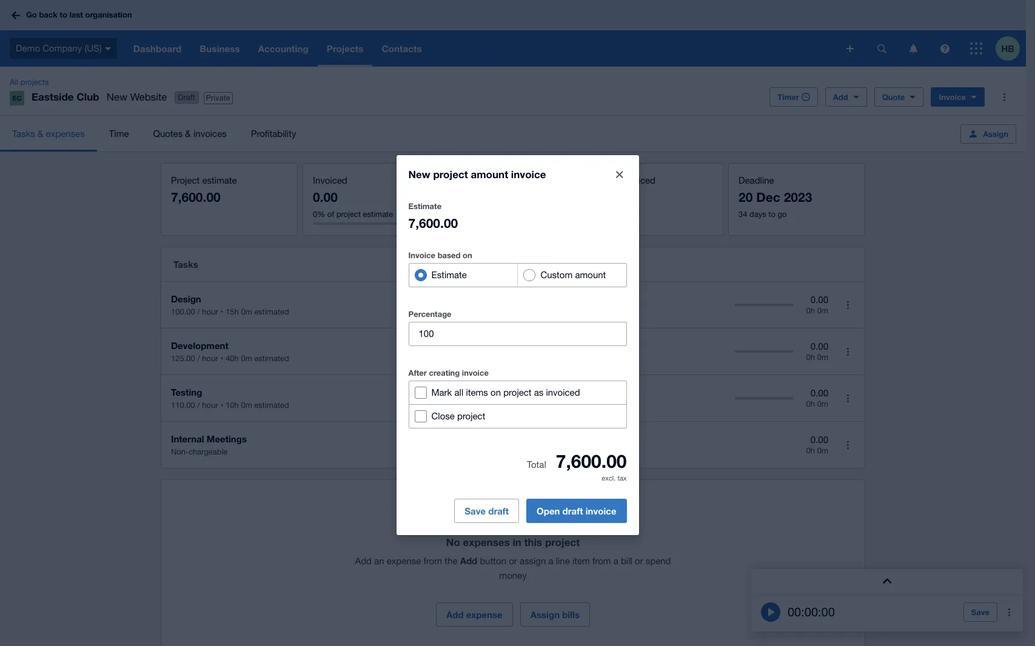 Task type: locate. For each thing, give the bounding box(es) containing it.
internal
[[171, 434, 204, 445]]

tax
[[618, 475, 627, 482]]

save for save draft
[[465, 506, 486, 517]]

svg image left go
[[12, 11, 20, 19]]

2 hour from the top
[[202, 354, 218, 363]]

0% down invoiced
[[313, 210, 325, 219]]

2 horizontal spatial 7,600.00
[[556, 451, 627, 472]]

custom amount
[[541, 270, 606, 280]]

0 horizontal spatial 0%
[[313, 210, 325, 219]]

new
[[107, 91, 127, 103], [409, 168, 431, 181]]

/ right 100.00 at the left top
[[197, 308, 200, 317]]

a left bill
[[614, 556, 619, 567]]

estimate up invoice based on
[[409, 201, 442, 211]]

0.00 for development
[[811, 341, 829, 352]]

expenses
[[46, 128, 85, 139], [463, 536, 510, 549]]

svg image up quote popup button
[[910, 44, 918, 53]]

draft right open at the right of the page
[[563, 506, 583, 517]]

0 vertical spatial 7,600.00
[[171, 190, 221, 205]]

to
[[597, 175, 606, 186]]

0.00
[[313, 190, 338, 205], [811, 295, 829, 305], [811, 341, 829, 352], [811, 388, 829, 398], [811, 435, 829, 445]]

0 horizontal spatial time
[[109, 128, 129, 139]]

estimated inside development 125.00 / hour • 40h 0m estimated
[[254, 354, 289, 363]]

estimated right 10h
[[254, 401, 289, 410]]

2 vertical spatial hour
[[202, 401, 218, 410]]

1 vertical spatial new
[[409, 168, 431, 181]]

add expense
[[446, 610, 503, 621]]

1 vertical spatial estimated
[[254, 354, 289, 363]]

estimated inside design 100.00 / hour • 15h 0m estimated
[[254, 308, 289, 317]]

from
[[424, 556, 442, 567], [593, 556, 611, 567]]

add right "timer" button
[[834, 92, 849, 102]]

0 horizontal spatial estimate
[[202, 175, 237, 186]]

0 vertical spatial estimate
[[409, 201, 442, 211]]

invoiced right be
[[622, 175, 656, 186]]

3 0.00 0h 0m from the top
[[807, 388, 829, 409]]

invoice for invoice
[[939, 92, 966, 102]]

testing 110.00 / hour • 10h 0m estimated
[[171, 387, 289, 410]]

2 vertical spatial invoice
[[586, 506, 617, 517]]

be
[[609, 175, 619, 186]]

of down time & expenses
[[469, 210, 476, 219]]

on
[[463, 250, 472, 260], [491, 387, 501, 398]]

expenses up button
[[463, 536, 510, 549]]

to left go
[[769, 210, 776, 219]]

1 horizontal spatial of
[[469, 210, 476, 219]]

0 field
[[409, 323, 626, 346]]

0 horizontal spatial or
[[509, 556, 517, 567]]

navigation
[[124, 30, 838, 67]]

a
[[549, 556, 554, 567], [614, 556, 619, 567]]

0 horizontal spatial 7,600.00
[[171, 190, 221, 205]]

• left 10h
[[221, 401, 223, 410]]

0 vertical spatial to
[[60, 10, 67, 20]]

1 vertical spatial assign
[[531, 610, 560, 621]]

hour down development
[[202, 354, 218, 363]]

close
[[432, 411, 455, 421]]

0 horizontal spatial amount
[[471, 168, 509, 181]]

assign for assign
[[984, 129, 1009, 139]]

this
[[525, 536, 542, 549]]

1 horizontal spatial to
[[769, 210, 776, 219]]

timer button
[[770, 87, 818, 107]]

0 vertical spatial /
[[197, 308, 200, 317]]

estimate left estimate 7,600.00
[[363, 210, 393, 219]]

0 horizontal spatial invoiced
[[546, 387, 580, 398]]

/
[[197, 308, 200, 317], [197, 354, 200, 363], [197, 401, 200, 410]]

3 • from the top
[[221, 401, 223, 410]]

a left line at the right of the page
[[549, 556, 554, 567]]

1 horizontal spatial amount
[[575, 270, 606, 280]]

assign down invoice popup button
[[984, 129, 1009, 139]]

1 horizontal spatial expenses
[[463, 536, 510, 549]]

1 horizontal spatial 0%
[[455, 210, 467, 219]]

0 vertical spatial estimated
[[254, 308, 289, 317]]

1 vertical spatial expense
[[466, 610, 503, 621]]

1 horizontal spatial a
[[614, 556, 619, 567]]

2 draft from the left
[[563, 506, 583, 517]]

assign inside "assign bills" link
[[531, 610, 560, 621]]

2 horizontal spatial invoice
[[586, 506, 617, 517]]

1 vertical spatial time
[[455, 175, 475, 186]]

& left expenses on the top
[[477, 175, 483, 186]]

after creating invoice group
[[409, 381, 627, 429]]

invoice for open draft invoice
[[586, 506, 617, 517]]

draft for open
[[563, 506, 583, 517]]

0 horizontal spatial from
[[424, 556, 442, 567]]

estimate right project
[[202, 175, 237, 186]]

estimate down based
[[432, 270, 467, 280]]

1 horizontal spatial &
[[185, 128, 191, 139]]

add button
[[826, 87, 867, 107]]

3 0h from the top
[[807, 400, 815, 409]]

eastside
[[32, 90, 74, 103]]

2 horizontal spatial svg image
[[941, 44, 950, 53]]

& down eastside
[[38, 128, 43, 139]]

expense
[[387, 556, 421, 567], [466, 610, 503, 621]]

or right bill
[[635, 556, 643, 567]]

expense right "an" on the left bottom of page
[[387, 556, 421, 567]]

2 or from the left
[[635, 556, 643, 567]]

3 / from the top
[[197, 401, 200, 410]]

0h
[[807, 307, 815, 316], [807, 353, 815, 362], [807, 400, 815, 409], [807, 447, 815, 456]]

open draft invoice button
[[527, 500, 627, 524]]

profitability link
[[239, 116, 308, 152]]

deadline
[[739, 175, 775, 186]]

7,600.00 up invoice based on
[[409, 216, 458, 231]]

7,600.00
[[171, 190, 221, 205], [409, 216, 458, 231], [556, 451, 627, 472]]

0 horizontal spatial tasks
[[12, 128, 35, 139]]

1 vertical spatial estimate
[[432, 270, 467, 280]]

expenses down eastside club
[[46, 128, 85, 139]]

00:00:00
[[788, 605, 835, 619]]

7,600.00 inside project estimate 7,600.00
[[171, 190, 221, 205]]

1 horizontal spatial expense
[[466, 610, 503, 621]]

4 0.00 0h 0m from the top
[[807, 435, 829, 456]]

0 horizontal spatial svg image
[[105, 47, 111, 50]]

1 vertical spatial /
[[197, 354, 200, 363]]

hour inside testing 110.00 / hour • 10h 0m estimated
[[202, 401, 218, 410]]

add inside popup button
[[834, 92, 849, 102]]

estimate inside estimate 7,600.00
[[409, 201, 442, 211]]

last
[[69, 10, 83, 20]]

estimated right 15h
[[254, 308, 289, 317]]

add for add
[[834, 92, 849, 102]]

1 vertical spatial invoiced
[[546, 387, 580, 398]]

hour left 10h
[[202, 401, 218, 410]]

to left last
[[60, 10, 67, 20]]

2 vertical spatial estimated
[[254, 401, 289, 410]]

2 0.00 0h 0m from the top
[[807, 341, 829, 362]]

from left the
[[424, 556, 442, 567]]

& inside tasks & expenses link
[[38, 128, 43, 139]]

expense down the money
[[466, 610, 503, 621]]

to
[[60, 10, 67, 20], [769, 210, 776, 219]]

0 vertical spatial invoice
[[939, 92, 966, 102]]

0 vertical spatial expense
[[387, 556, 421, 567]]

0 vertical spatial save
[[465, 506, 486, 517]]

svg image right (us)
[[105, 47, 111, 50]]

project left as
[[504, 387, 532, 398]]

/ inside testing 110.00 / hour • 10h 0m estimated
[[197, 401, 200, 410]]

110.00
[[171, 401, 195, 410]]

save button
[[964, 603, 998, 622]]

2 0h from the top
[[807, 353, 815, 362]]

/ right the 110.00
[[197, 401, 200, 410]]

1 horizontal spatial svg image
[[910, 44, 918, 53]]

&
[[38, 128, 43, 139], [185, 128, 191, 139], [477, 175, 483, 186]]

1 vertical spatial expenses
[[463, 536, 510, 549]]

projects
[[21, 78, 49, 87]]

1 vertical spatial save
[[972, 608, 990, 618]]

hb button
[[996, 30, 1027, 67]]

• inside testing 110.00 / hour • 10h 0m estimated
[[221, 401, 223, 410]]

3 hour from the top
[[202, 401, 218, 410]]

save inside new project amount invoice 'dialog'
[[465, 506, 486, 517]]

total
[[527, 460, 546, 470]]

on inside after creating invoice group
[[491, 387, 501, 398]]

assign
[[520, 556, 546, 567]]

amount inside invoice based on group
[[575, 270, 606, 280]]

new right club
[[107, 91, 127, 103]]

testing
[[171, 387, 202, 398]]

invoice up 0% of project estimate
[[511, 168, 546, 181]]

1 horizontal spatial draft
[[563, 506, 583, 517]]

/ inside design 100.00 / hour • 15h 0m estimated
[[197, 308, 200, 317]]

svg image inside go back to last organisation link
[[12, 11, 20, 19]]

project up line at the right of the page
[[545, 536, 580, 549]]

0m inside development 125.00 / hour • 40h 0m estimated
[[241, 354, 252, 363]]

invoice up assign button
[[939, 92, 966, 102]]

estimated right 40h
[[254, 354, 289, 363]]

0 horizontal spatial to
[[60, 10, 67, 20]]

project down invoiced
[[337, 210, 361, 219]]

amount
[[471, 168, 509, 181], [575, 270, 606, 280]]

125.00
[[171, 354, 195, 363]]

0 vertical spatial new
[[107, 91, 127, 103]]

project down items
[[457, 411, 486, 421]]

• for development
[[221, 354, 223, 363]]

/ inside development 125.00 / hour • 40h 0m estimated
[[197, 354, 200, 363]]

20
[[739, 190, 753, 205]]

add for add an expense from the add button or assign a line item from a bill or spend money
[[355, 556, 372, 567]]

assign inside assign button
[[984, 129, 1009, 139]]

estimated
[[254, 308, 289, 317], [254, 354, 289, 363], [254, 401, 289, 410]]

0 horizontal spatial of
[[328, 210, 334, 219]]

1 vertical spatial invoice
[[462, 368, 489, 378]]

2 vertical spatial 7,600.00
[[556, 451, 627, 472]]

draft for save
[[489, 506, 509, 517]]

quotes & invoices
[[153, 128, 227, 139]]

tasks
[[12, 128, 35, 139], [174, 259, 198, 270]]

2 horizontal spatial &
[[477, 175, 483, 186]]

1 of from the left
[[328, 210, 334, 219]]

0 vertical spatial hour
[[202, 308, 218, 317]]

1 horizontal spatial time
[[455, 175, 475, 186]]

hour inside design 100.00 / hour • 15h 0m estimated
[[202, 308, 218, 317]]

svg image
[[910, 44, 918, 53], [941, 44, 950, 53], [105, 47, 111, 50]]

0 vertical spatial on
[[463, 250, 472, 260]]

meetings
[[207, 434, 247, 445]]

estimate 7,600.00
[[409, 201, 458, 231]]

0 horizontal spatial a
[[549, 556, 554, 567]]

time down new website
[[109, 128, 129, 139]]

/ down development
[[197, 354, 200, 363]]

invoice inside button
[[586, 506, 617, 517]]

company
[[43, 43, 82, 53]]

0 horizontal spatial save
[[465, 506, 486, 517]]

time
[[109, 128, 129, 139], [455, 175, 475, 186]]

1 estimated from the top
[[254, 308, 289, 317]]

add down the
[[446, 610, 464, 621]]

the
[[445, 556, 458, 567]]

1 0% from the left
[[313, 210, 325, 219]]

1 or from the left
[[509, 556, 517, 567]]

tasks down ec
[[12, 128, 35, 139]]

0m inside testing 110.00 / hour • 10h 0m estimated
[[241, 401, 252, 410]]

0h for testing
[[807, 400, 815, 409]]

1 vertical spatial •
[[221, 354, 223, 363]]

1 horizontal spatial estimate
[[363, 210, 393, 219]]

0 horizontal spatial on
[[463, 250, 472, 260]]

0 vertical spatial time
[[109, 128, 129, 139]]

estimate down expenses on the top
[[505, 210, 535, 219]]

assign left bills
[[531, 610, 560, 621]]

1 horizontal spatial tasks
[[174, 259, 198, 270]]

invoiced right as
[[546, 387, 580, 398]]

add an expense from the add button or assign a line item from a bill or spend money
[[355, 556, 671, 581]]

amount right custom
[[575, 270, 606, 280]]

1 0.00 0h 0m from the top
[[807, 295, 829, 316]]

1 horizontal spatial on
[[491, 387, 501, 398]]

non-
[[171, 448, 189, 457]]

0 horizontal spatial expense
[[387, 556, 421, 567]]

1 vertical spatial amount
[[575, 270, 606, 280]]

new for new website
[[107, 91, 127, 103]]

• inside design 100.00 / hour • 15h 0m estimated
[[221, 308, 223, 317]]

0 horizontal spatial assign
[[531, 610, 560, 621]]

in
[[513, 536, 522, 549]]

draft up no expenses in this project
[[489, 506, 509, 517]]

2 of from the left
[[469, 210, 476, 219]]

invoiced inside after creating invoice group
[[546, 387, 580, 398]]

1 vertical spatial invoice
[[409, 250, 436, 260]]

0 horizontal spatial invoice
[[462, 368, 489, 378]]

2 horizontal spatial estimate
[[505, 210, 535, 219]]

svg image up invoice popup button
[[941, 44, 950, 53]]

tasks up design
[[174, 259, 198, 270]]

1 vertical spatial 7,600.00
[[409, 216, 458, 231]]

7,600.00 up excl.
[[556, 451, 627, 472]]

private
[[206, 93, 230, 103]]

2 vertical spatial •
[[221, 401, 223, 410]]

invoice inside 'dialog'
[[409, 250, 436, 260]]

1 horizontal spatial invoiced
[[622, 175, 656, 186]]

on right items
[[491, 387, 501, 398]]

invoice inside popup button
[[939, 92, 966, 102]]

new up estimate 7,600.00
[[409, 168, 431, 181]]

estimate for estimate 7,600.00
[[409, 201, 442, 211]]

0% up based
[[455, 210, 467, 219]]

project inside invoiced 0.00 0% of project estimate
[[337, 210, 361, 219]]

save
[[465, 506, 486, 517], [972, 608, 990, 618]]

on right based
[[463, 250, 472, 260]]

add left "an" on the left bottom of page
[[355, 556, 372, 567]]

mark
[[432, 387, 452, 398]]

tasks for tasks & expenses
[[12, 128, 35, 139]]

0 horizontal spatial new
[[107, 91, 127, 103]]

bill
[[621, 556, 633, 567]]

new project amount invoice dialog
[[396, 155, 639, 536]]

invoice up items
[[462, 368, 489, 378]]

0 horizontal spatial draft
[[489, 506, 509, 517]]

1 hour from the top
[[202, 308, 218, 317]]

demo
[[16, 43, 40, 53]]

• left 15h
[[221, 308, 223, 317]]

0 horizontal spatial &
[[38, 128, 43, 139]]

invoice left based
[[409, 250, 436, 260]]

1 horizontal spatial from
[[593, 556, 611, 567]]

& inside quotes & invoices link
[[185, 128, 191, 139]]

0% inside invoiced 0.00 0% of project estimate
[[313, 210, 325, 219]]

1 • from the top
[[221, 308, 223, 317]]

• left 40h
[[221, 354, 223, 363]]

website
[[130, 91, 167, 103]]

assign
[[984, 129, 1009, 139], [531, 610, 560, 621]]

estimate
[[409, 201, 442, 211], [432, 270, 467, 280]]

1 horizontal spatial save
[[972, 608, 990, 618]]

new inside new project amount invoice 'dialog'
[[409, 168, 431, 181]]

2 estimated from the top
[[254, 354, 289, 363]]

0 vertical spatial assign
[[984, 129, 1009, 139]]

0 vertical spatial •
[[221, 308, 223, 317]]

0 horizontal spatial expenses
[[46, 128, 85, 139]]

from right item
[[593, 556, 611, 567]]

hour inside development 125.00 / hour • 40h 0m estimated
[[202, 354, 218, 363]]

0 horizontal spatial invoice
[[409, 250, 436, 260]]

1 vertical spatial on
[[491, 387, 501, 398]]

1 vertical spatial to
[[769, 210, 776, 219]]

1 / from the top
[[197, 308, 200, 317]]

all projects
[[10, 78, 49, 87]]

estimated inside testing 110.00 / hour • 10h 0m estimated
[[254, 401, 289, 410]]

hour for testing
[[202, 401, 218, 410]]

quote
[[883, 92, 905, 102]]

1 horizontal spatial assign
[[984, 129, 1009, 139]]

estimate inside invoice based on group
[[432, 270, 467, 280]]

1 horizontal spatial or
[[635, 556, 643, 567]]

time left expenses on the top
[[455, 175, 475, 186]]

1 horizontal spatial invoice
[[939, 92, 966, 102]]

estimate
[[202, 175, 237, 186], [363, 210, 393, 219], [505, 210, 535, 219]]

& for tasks
[[38, 128, 43, 139]]

1 draft from the left
[[489, 506, 509, 517]]

hour left 15h
[[202, 308, 218, 317]]

& right quotes
[[185, 128, 191, 139]]

or up the money
[[509, 556, 517, 567]]

1 vertical spatial tasks
[[174, 259, 198, 270]]

time for time & expenses
[[455, 175, 475, 186]]

of down invoiced
[[328, 210, 334, 219]]

7,600.00 down project
[[171, 190, 221, 205]]

2 / from the top
[[197, 354, 200, 363]]

open
[[537, 506, 560, 517]]

estimated for development
[[254, 354, 289, 363]]

0 vertical spatial invoice
[[511, 168, 546, 181]]

2 • from the top
[[221, 354, 223, 363]]

1 vertical spatial hour
[[202, 354, 218, 363]]

amount up 0% of project estimate
[[471, 168, 509, 181]]

& for quotes
[[185, 128, 191, 139]]

invoice down excl.
[[586, 506, 617, 517]]

estimated for testing
[[254, 401, 289, 410]]

0.00 inside invoiced 0.00 0% of project estimate
[[313, 190, 338, 205]]

1 horizontal spatial invoice
[[511, 168, 546, 181]]

• inside development 125.00 / hour • 40h 0m estimated
[[221, 354, 223, 363]]

demo company (us)
[[16, 43, 102, 53]]

excl.
[[602, 475, 616, 482]]

0 vertical spatial tasks
[[12, 128, 35, 139]]

1 0h from the top
[[807, 307, 815, 316]]

1 horizontal spatial new
[[409, 168, 431, 181]]

3 estimated from the top
[[254, 401, 289, 410]]

new website
[[107, 91, 167, 103]]

add inside button
[[446, 610, 464, 621]]

start timer image
[[761, 603, 781, 622]]

svg image
[[12, 11, 20, 19], [971, 42, 983, 55], [878, 44, 887, 53], [847, 45, 854, 52]]

2 vertical spatial /
[[197, 401, 200, 410]]



Task type: vqa. For each thing, say whether or not it's contained in the screenshot.


Task type: describe. For each thing, give the bounding box(es) containing it.
development 125.00 / hour • 40h 0m estimated
[[171, 340, 289, 363]]

add for add expense
[[446, 610, 464, 621]]

quote button
[[875, 87, 924, 107]]

go back to last organisation link
[[7, 4, 139, 26]]

time link
[[97, 116, 141, 152]]

all
[[455, 387, 464, 398]]

1 horizontal spatial 7,600.00
[[409, 216, 458, 231]]

invoices
[[194, 128, 227, 139]]

invoice button
[[932, 87, 985, 107]]

0h for development
[[807, 353, 815, 362]]

draft
[[178, 93, 195, 102]]

close button
[[608, 162, 632, 187]]

(us)
[[85, 43, 102, 53]]

invoice based on group
[[409, 263, 627, 287]]

chargeable
[[189, 448, 228, 457]]

all
[[10, 78, 18, 87]]

close project
[[432, 411, 486, 421]]

dec
[[757, 190, 781, 205]]

timer
[[778, 92, 800, 102]]

assign bills link
[[520, 603, 590, 627]]

• for design
[[221, 308, 223, 317]]

to inside hb 'banner'
[[60, 10, 67, 20]]

go
[[26, 10, 37, 20]]

estimate for estimate
[[432, 270, 467, 280]]

go
[[778, 210, 787, 219]]

project down time & expenses
[[479, 210, 503, 219]]

0.00 0h 0m for development
[[807, 341, 829, 362]]

0 vertical spatial amount
[[471, 168, 509, 181]]

new project amount invoice
[[409, 168, 546, 181]]

invoiced
[[313, 175, 347, 186]]

no expenses in this project
[[446, 536, 580, 549]]

save draft
[[465, 506, 509, 517]]

/ for design
[[197, 308, 200, 317]]

project up estimate 7,600.00
[[433, 168, 468, 181]]

organisation
[[85, 10, 132, 20]]

svg image inside demo company (us) popup button
[[105, 47, 111, 50]]

estimate inside project estimate 7,600.00
[[202, 175, 237, 186]]

demo company (us) button
[[0, 30, 124, 67]]

time for time
[[109, 128, 129, 139]]

based
[[438, 250, 461, 260]]

0 vertical spatial expenses
[[46, 128, 85, 139]]

2023
[[784, 190, 813, 205]]

eastside club
[[32, 90, 99, 103]]

creating
[[429, 368, 460, 378]]

time & expenses
[[455, 175, 525, 186]]

0.00 for design
[[811, 295, 829, 305]]

hour for design
[[202, 308, 218, 317]]

0h for design
[[807, 307, 815, 316]]

design 100.00 / hour • 15h 0m estimated
[[171, 294, 289, 317]]

40h
[[226, 354, 239, 363]]

expense inside add an expense from the add button or assign a line item from a bill or spend money
[[387, 556, 421, 567]]

15h
[[226, 308, 239, 317]]

button
[[480, 556, 507, 567]]

navigation inside hb 'banner'
[[124, 30, 838, 67]]

deadline 20 dec 2023 34 days to go
[[739, 175, 813, 219]]

to inside deadline 20 dec 2023 34 days to go
[[769, 210, 776, 219]]

1 from from the left
[[424, 556, 442, 567]]

all projects link
[[5, 76, 54, 89]]

assign for assign bills
[[531, 610, 560, 621]]

back
[[39, 10, 57, 20]]

& for time
[[477, 175, 483, 186]]

0.00 0h 0m for testing
[[807, 388, 829, 409]]

2 from from the left
[[593, 556, 611, 567]]

no
[[446, 536, 460, 549]]

add right the
[[460, 556, 478, 567]]

bills
[[563, 610, 580, 621]]

to be invoiced
[[597, 175, 656, 186]]

0m inside design 100.00 / hour • 15h 0m estimated
[[241, 308, 252, 317]]

• for testing
[[221, 401, 223, 410]]

close image
[[616, 171, 623, 178]]

hour for development
[[202, 354, 218, 363]]

expense inside button
[[466, 610, 503, 621]]

project estimate 7,600.00
[[171, 175, 237, 205]]

club
[[77, 90, 99, 103]]

item
[[573, 556, 590, 567]]

hb banner
[[0, 0, 1027, 67]]

4 0h from the top
[[807, 447, 815, 456]]

after
[[409, 368, 427, 378]]

quotes & invoices link
[[141, 116, 239, 152]]

open draft invoice
[[537, 506, 617, 517]]

save for save
[[972, 608, 990, 618]]

after creating invoice
[[409, 368, 489, 378]]

days
[[750, 210, 767, 219]]

tasks & expenses
[[12, 128, 85, 139]]

excl. tax
[[602, 475, 627, 482]]

mark all items on project as invoiced
[[432, 387, 580, 398]]

0.00 for testing
[[811, 388, 829, 398]]

expenses
[[486, 175, 525, 186]]

svg image up add popup button
[[847, 45, 854, 52]]

development
[[171, 340, 229, 351]]

invoice for after creating invoice
[[462, 368, 489, 378]]

go back to last organisation
[[26, 10, 132, 20]]

2 0% from the left
[[455, 210, 467, 219]]

/ for development
[[197, 354, 200, 363]]

custom
[[541, 270, 573, 280]]

money
[[500, 571, 527, 581]]

estimate inside invoiced 0.00 0% of project estimate
[[363, 210, 393, 219]]

svg image left "hb"
[[971, 42, 983, 55]]

line
[[556, 556, 570, 567]]

invoice for invoice based on
[[409, 250, 436, 260]]

0.00 0h 0m for design
[[807, 295, 829, 316]]

invoiced 0.00 0% of project estimate
[[313, 175, 393, 219]]

1 a from the left
[[549, 556, 554, 567]]

assign bills
[[531, 610, 580, 621]]

/ for testing
[[197, 401, 200, 410]]

profitability
[[251, 128, 296, 139]]

estimated for design
[[254, 308, 289, 317]]

34
[[739, 210, 748, 219]]

new for new project amount invoice
[[409, 168, 431, 181]]

hb
[[1002, 43, 1015, 54]]

of inside invoiced 0.00 0% of project estimate
[[328, 210, 334, 219]]

project
[[171, 175, 200, 186]]

add expense button
[[436, 603, 513, 627]]

save draft button
[[455, 500, 519, 524]]

svg image up quote at the right of page
[[878, 44, 887, 53]]

tasks for tasks
[[174, 259, 198, 270]]

tasks & expenses link
[[0, 116, 97, 152]]

100.00
[[171, 308, 195, 317]]

ec
[[12, 94, 22, 102]]

2 a from the left
[[614, 556, 619, 567]]

design
[[171, 294, 201, 305]]

invoice based on
[[409, 250, 472, 260]]

0 vertical spatial invoiced
[[622, 175, 656, 186]]



